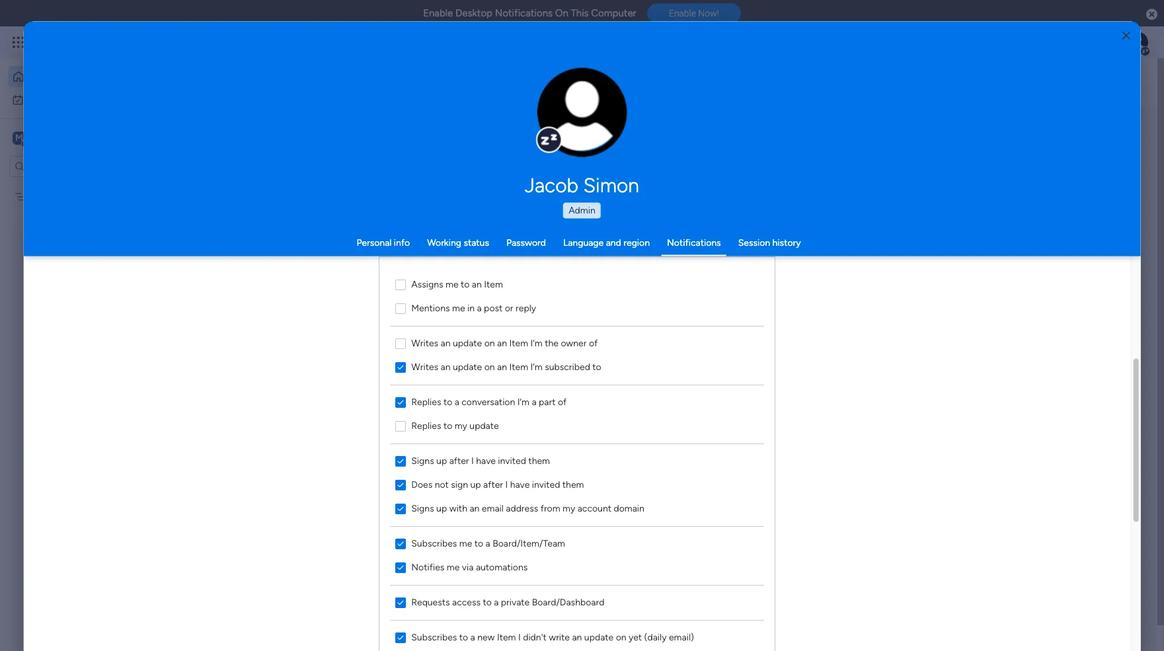 Task type: describe. For each thing, give the bounding box(es) containing it.
now!
[[699, 8, 720, 19]]

address
[[506, 503, 538, 514]]

(daily
[[644, 632, 667, 643]]

history
[[773, 237, 801, 248]]

access
[[452, 597, 481, 608]]

didn't
[[523, 632, 547, 643]]

invite
[[317, 453, 344, 465]]

your
[[347, 453, 368, 465]]

1 horizontal spatial invited
[[532, 479, 560, 490]]

1 image
[[972, 27, 984, 42]]

collaborating
[[472, 453, 534, 465]]

start
[[447, 453, 469, 465]]

profile
[[587, 119, 611, 129]]

working status link
[[427, 237, 489, 248]]

session history
[[739, 237, 801, 248]]

automations
[[476, 562, 528, 573]]

to up the start
[[444, 420, 452, 432]]

sign
[[451, 479, 468, 490]]

subscribes for subscribes to a new item i didn't write an update on yet (daily email)
[[411, 632, 457, 643]]

signs up with an email address from my account domain
[[411, 503, 645, 514]]

an up replies to a conversation i'm a part of
[[441, 361, 451, 373]]

1 horizontal spatial after
[[483, 479, 503, 490]]

my work
[[29, 94, 64, 105]]

replies for replies to my update
[[411, 420, 441, 432]]

simon
[[584, 173, 640, 197]]

admin
[[569, 204, 596, 216]]

from
[[541, 503, 560, 514]]

invite your teammates and start collaborating
[[317, 453, 534, 465]]

notifies
[[411, 562, 445, 573]]

with
[[449, 503, 467, 514]]

2 vertical spatial on
[[616, 632, 627, 643]]

subscribes for subscribes me to a board/item/team
[[411, 538, 457, 549]]

a left new
[[470, 632, 475, 643]]

a left part
[[532, 397, 537, 408]]

home button
[[8, 66, 142, 87]]

personal info
[[357, 237, 410, 248]]

an down writes an update on an item i'm the owner of
[[497, 361, 507, 373]]

or
[[505, 303, 514, 314]]

0 horizontal spatial i
[[471, 455, 474, 467]]

management
[[273, 290, 328, 302]]

session history link
[[739, 237, 801, 248]]

0 horizontal spatial my
[[455, 420, 467, 432]]

enable desktop notifications on this computer
[[423, 7, 637, 19]]

writes an update on an item i'm subscribed to
[[411, 361, 602, 373]]

does not sign up after i have invited them
[[411, 479, 584, 490]]

0 vertical spatial invited
[[498, 455, 526, 467]]

notifies me via automations
[[411, 562, 528, 573]]

writes for writes an update on an item i'm the owner of
[[411, 338, 438, 349]]

to right subscribed
[[593, 361, 602, 373]]

write
[[549, 632, 570, 643]]

does
[[411, 479, 433, 490]]

my work button
[[8, 89, 142, 110]]

update left yet
[[584, 632, 614, 643]]

my for my work
[[29, 94, 42, 105]]

reply
[[516, 303, 536, 314]]

change profile picture button
[[538, 67, 628, 157]]

replies to a conversation i'm a part of
[[411, 397, 567, 408]]

subscribed
[[545, 361, 590, 373]]

>
[[330, 290, 336, 302]]

replies for replies to a conversation i'm a part of
[[411, 397, 441, 408]]

1 vertical spatial have
[[510, 479, 530, 490]]

writes for writes an update on an item i'm subscribed to
[[411, 361, 438, 373]]

signs for signs up with an email address from my account domain
[[411, 503, 434, 514]]

post
[[484, 303, 503, 314]]

to up notifies me via automations
[[475, 538, 483, 549]]

m
[[15, 132, 23, 143]]

add to favorites image
[[388, 268, 401, 281]]

i'm for subscribed
[[531, 361, 543, 373]]

an up mentions me in a post or reply
[[472, 279, 482, 290]]

1 vertical spatial up
[[470, 479, 481, 490]]

language
[[564, 237, 604, 248]]

up for after
[[436, 455, 447, 467]]

workspace selection element
[[13, 130, 110, 147]]

an up writes an update on an item i'm subscribed to
[[497, 338, 507, 349]]

on
[[555, 7, 569, 19]]

enable now!
[[669, 8, 720, 19]]

a up automations
[[486, 538, 490, 549]]

1 vertical spatial notifications
[[667, 237, 721, 248]]

main inside workspace selection element
[[30, 131, 54, 144]]

board/item/team
[[493, 538, 565, 549]]

i for up
[[505, 479, 508, 490]]

region
[[624, 237, 650, 248]]

0 horizontal spatial them
[[529, 455, 550, 467]]

teammates
[[371, 453, 424, 465]]

work inside my work button
[[44, 94, 64, 105]]

password
[[507, 237, 546, 248]]

via
[[462, 562, 474, 573]]

item down writes an update on an item i'm the owner of
[[509, 361, 528, 373]]

account
[[578, 503, 612, 514]]

me for subscribes
[[459, 538, 472, 549]]

notifications link
[[667, 237, 721, 248]]

0 vertical spatial after
[[449, 455, 469, 467]]

change profile picture
[[555, 119, 611, 141]]

session
[[739, 237, 771, 248]]

update up conversation
[[453, 361, 482, 373]]

mentions me in a post or reply
[[411, 303, 536, 314]]

to up in
[[461, 279, 470, 290]]

no thanks button
[[767, 448, 820, 470]]

1 vertical spatial and
[[427, 453, 445, 465]]

my board list box
[[0, 183, 169, 386]]

mentions
[[411, 303, 450, 314]]

help center element
[[933, 592, 1132, 644]]

to left new
[[459, 632, 468, 643]]

workspace image
[[13, 131, 26, 145]]

not
[[435, 479, 449, 490]]

this
[[571, 7, 589, 19]]

select product image
[[12, 36, 25, 49]]

in
[[467, 303, 475, 314]]

info
[[394, 237, 410, 248]]

1 horizontal spatial workspace
[[360, 290, 405, 302]]

personal info link
[[357, 237, 410, 248]]

1 horizontal spatial them
[[563, 479, 584, 490]]

desktop
[[456, 7, 493, 19]]

update down in
[[453, 338, 482, 349]]

picture
[[569, 131, 596, 141]]

on for the
[[484, 338, 495, 349]]



Task type: vqa. For each thing, say whether or not it's contained in the screenshot.
'Add View' icon
no



Task type: locate. For each thing, give the bounding box(es) containing it.
invited up from
[[532, 479, 560, 490]]

and left "region"
[[606, 237, 622, 248]]

home
[[30, 71, 56, 82]]

workspace up search in workspace field
[[56, 131, 108, 144]]

of right part
[[558, 397, 567, 408]]

me right assigns
[[446, 279, 459, 290]]

jacob simon
[[525, 173, 640, 197]]

enable left desktop
[[423, 7, 453, 19]]

me for assigns
[[446, 279, 459, 290]]

main workspace
[[30, 131, 108, 144]]

close image
[[1123, 31, 1131, 41]]

me up via
[[459, 538, 472, 549]]

2 vertical spatial up
[[436, 503, 447, 514]]

1 vertical spatial writes
[[411, 361, 438, 373]]

them up does not sign up after i have invited them
[[529, 455, 550, 467]]

i
[[471, 455, 474, 467], [505, 479, 508, 490], [518, 632, 521, 643]]

1 vertical spatial of
[[558, 397, 567, 408]]

0 vertical spatial my
[[455, 420, 467, 432]]

0 horizontal spatial workspace
[[56, 131, 108, 144]]

on for subscribed
[[484, 361, 495, 373]]

0 vertical spatial and
[[606, 237, 622, 248]]

replies up the replies to my update
[[411, 397, 441, 408]]

a up the replies to my update
[[455, 397, 459, 408]]

invited up does not sign up after i have invited them
[[498, 455, 526, 467]]

no
[[773, 453, 785, 464]]

them up account
[[563, 479, 584, 490]]

my
[[29, 94, 42, 105], [31, 191, 44, 202]]

i'm left the
[[531, 338, 543, 349]]

assigns
[[411, 279, 443, 290]]

0 horizontal spatial after
[[449, 455, 469, 467]]

0 vertical spatial them
[[529, 455, 550, 467]]

password link
[[507, 237, 546, 248]]

1 vertical spatial i
[[505, 479, 508, 490]]

my board
[[31, 191, 70, 202]]

dapulse close image
[[1147, 8, 1158, 21]]

my inside button
[[29, 94, 42, 105]]

status
[[464, 237, 489, 248]]

working status
[[427, 237, 489, 248]]

getting started element
[[933, 528, 1132, 581]]

0 vertical spatial i
[[471, 455, 474, 467]]

1 horizontal spatial and
[[606, 237, 622, 248]]

my for my board
[[31, 191, 44, 202]]

1 signs from the top
[[411, 455, 434, 467]]

1 vertical spatial them
[[563, 479, 584, 490]]

an right with
[[470, 503, 480, 514]]

0 horizontal spatial work
[[44, 94, 64, 105]]

my right from
[[563, 503, 575, 514]]

1 vertical spatial workspace
[[360, 290, 405, 302]]

language and region
[[564, 237, 650, 248]]

region
[[380, 257, 775, 652]]

update down conversation
[[470, 420, 499, 432]]

1 horizontal spatial of
[[589, 338, 598, 349]]

workspace
[[56, 131, 108, 144], [360, 290, 405, 302]]

domain
[[614, 503, 645, 514]]

replies to my update
[[411, 420, 499, 432]]

notifications left on
[[495, 7, 553, 19]]

work management > main workspace
[[251, 290, 405, 302]]

a right in
[[477, 303, 482, 314]]

Search in workspace field
[[28, 159, 110, 174]]

region containing assigns me to an item
[[380, 257, 775, 652]]

i'm left subscribed
[[531, 361, 543, 373]]

no thanks
[[773, 453, 815, 464]]

private
[[501, 597, 530, 608]]

after up sign
[[449, 455, 469, 467]]

signs up after i have invited them
[[411, 455, 550, 467]]

owner
[[561, 338, 587, 349]]

a
[[477, 303, 482, 314], [455, 397, 459, 408], [532, 397, 537, 408], [486, 538, 490, 549], [494, 597, 499, 608], [470, 632, 475, 643]]

enable for enable now!
[[669, 8, 696, 19]]

enable now! button
[[647, 3, 741, 23]]

my up the start
[[455, 420, 467, 432]]

subscribes
[[411, 538, 457, 549], [411, 632, 457, 643]]

i for new
[[518, 632, 521, 643]]

up for with
[[436, 503, 447, 514]]

1 vertical spatial my
[[31, 191, 44, 202]]

i right the start
[[471, 455, 474, 467]]

assigns me to an item
[[411, 279, 503, 290]]

board/dashboard
[[532, 597, 605, 608]]

to right access
[[483, 597, 492, 608]]

jacob simon image
[[1128, 32, 1149, 53]]

0 horizontal spatial notifications
[[495, 7, 553, 19]]

1 vertical spatial on
[[484, 361, 495, 373]]

0 vertical spatial writes
[[411, 338, 438, 349]]

0 vertical spatial replies
[[411, 397, 441, 408]]

conversation
[[462, 397, 515, 408]]

1 replies from the top
[[411, 397, 441, 408]]

i left didn't
[[518, 632, 521, 643]]

an
[[472, 279, 482, 290], [441, 338, 451, 349], [497, 338, 507, 349], [441, 361, 451, 373], [497, 361, 507, 373], [470, 503, 480, 514], [572, 632, 582, 643]]

0 vertical spatial my
[[29, 94, 42, 105]]

0 horizontal spatial and
[[427, 453, 445, 465]]

them
[[529, 455, 550, 467], [563, 479, 584, 490]]

email)
[[669, 632, 694, 643]]

yet
[[629, 632, 642, 643]]

2 replies from the top
[[411, 420, 441, 432]]

i down collaborating
[[505, 479, 508, 490]]

0 vertical spatial signs
[[411, 455, 434, 467]]

work down home
[[44, 94, 64, 105]]

1 subscribes from the top
[[411, 538, 457, 549]]

0 vertical spatial of
[[589, 338, 598, 349]]

enable for enable desktop notifications on this computer
[[423, 7, 453, 19]]

1 vertical spatial signs
[[411, 503, 434, 514]]

requests access to a private board/dashboard
[[411, 597, 605, 608]]

0 horizontal spatial invited
[[498, 455, 526, 467]]

have up does not sign up after i have invited them
[[476, 455, 496, 467]]

2 vertical spatial i'm
[[518, 397, 530, 408]]

up left with
[[436, 503, 447, 514]]

me for mentions
[[452, 303, 465, 314]]

0 vertical spatial main
[[30, 131, 54, 144]]

enable left now!
[[669, 8, 696, 19]]

0 vertical spatial on
[[484, 338, 495, 349]]

0 vertical spatial workspace
[[56, 131, 108, 144]]

me left in
[[452, 303, 465, 314]]

board
[[46, 191, 70, 202]]

an down mentions
[[441, 338, 451, 349]]

1 horizontal spatial notifications
[[667, 237, 721, 248]]

invited
[[498, 455, 526, 467], [532, 479, 560, 490]]

writes
[[411, 338, 438, 349], [411, 361, 438, 373]]

and left the start
[[427, 453, 445, 465]]

2 vertical spatial i
[[518, 632, 521, 643]]

subscribes down requests
[[411, 632, 457, 643]]

my left board
[[31, 191, 44, 202]]

requests
[[411, 597, 450, 608]]

my down home
[[29, 94, 42, 105]]

2 subscribes from the top
[[411, 632, 457, 643]]

me left via
[[447, 562, 460, 573]]

item up the post
[[484, 279, 503, 290]]

change
[[555, 119, 584, 129]]

to up the replies to my update
[[444, 397, 452, 408]]

i'm left part
[[518, 397, 530, 408]]

1 vertical spatial invited
[[532, 479, 560, 490]]

1 horizontal spatial my
[[563, 503, 575, 514]]

0 horizontal spatial of
[[558, 397, 567, 408]]

computer
[[592, 7, 637, 19]]

1 vertical spatial my
[[563, 503, 575, 514]]

main right workspace image
[[30, 131, 54, 144]]

replies up the invite your teammates and start collaborating at the bottom
[[411, 420, 441, 432]]

have up address
[[510, 479, 530, 490]]

on
[[484, 338, 495, 349], [484, 361, 495, 373], [616, 632, 627, 643]]

new
[[477, 632, 495, 643]]

personal
[[357, 237, 392, 248]]

signs for signs up after i have invited them
[[411, 455, 434, 467]]

have
[[476, 455, 496, 467], [510, 479, 530, 490]]

0 horizontal spatial enable
[[423, 7, 453, 19]]

my inside 'list box'
[[31, 191, 44, 202]]

up left the start
[[436, 455, 447, 467]]

update
[[453, 338, 482, 349], [453, 361, 482, 373], [470, 420, 499, 432], [584, 632, 614, 643]]

jacob
[[525, 173, 579, 197]]

work management > main workspace link
[[228, 161, 413, 310]]

1 vertical spatial work
[[251, 290, 271, 302]]

workspace down the add to favorites 'image' at the top left
[[360, 290, 405, 302]]

language and region link
[[564, 237, 650, 248]]

on left yet
[[616, 632, 627, 643]]

working
[[427, 237, 462, 248]]

enable
[[423, 7, 453, 19], [669, 8, 696, 19]]

notifications right "region"
[[667, 237, 721, 248]]

0 horizontal spatial have
[[476, 455, 496, 467]]

1 writes from the top
[[411, 338, 438, 349]]

work
[[44, 94, 64, 105], [251, 290, 271, 302]]

2 signs from the top
[[411, 503, 434, 514]]

2 horizontal spatial i
[[518, 632, 521, 643]]

of
[[589, 338, 598, 349], [558, 397, 567, 408]]

signs down does
[[411, 503, 434, 514]]

subscribes to a new item i didn't write an update on yet (daily email)
[[411, 632, 694, 643]]

signs up does
[[411, 455, 434, 467]]

1 horizontal spatial main
[[338, 290, 358, 302]]

after up email
[[483, 479, 503, 490]]

a left private
[[494, 597, 499, 608]]

1 vertical spatial after
[[483, 479, 503, 490]]

0 vertical spatial notifications
[[495, 7, 553, 19]]

2 writes from the top
[[411, 361, 438, 373]]

subscribes up notifies
[[411, 538, 457, 549]]

the
[[545, 338, 559, 349]]

1 vertical spatial i'm
[[531, 361, 543, 373]]

work left management at the top left of page
[[251, 290, 271, 302]]

writes an update on an item i'm the owner of
[[411, 338, 598, 349]]

1 vertical spatial replies
[[411, 420, 441, 432]]

part
[[539, 397, 556, 408]]

1 horizontal spatial work
[[251, 290, 271, 302]]

subscribes me to a board/item/team
[[411, 538, 565, 549]]

up right sign
[[470, 479, 481, 490]]

main
[[30, 131, 54, 144], [338, 290, 358, 302]]

i'm for the
[[531, 338, 543, 349]]

my
[[455, 420, 467, 432], [563, 503, 575, 514]]

thanks
[[787, 453, 815, 464]]

0 vertical spatial subscribes
[[411, 538, 457, 549]]

up
[[436, 455, 447, 467], [470, 479, 481, 490], [436, 503, 447, 514]]

work inside "work management > main workspace" link
[[251, 290, 271, 302]]

jacob simon button
[[401, 173, 764, 197]]

0 vertical spatial up
[[436, 455, 447, 467]]

1 horizontal spatial i
[[505, 479, 508, 490]]

0 vertical spatial work
[[44, 94, 64, 105]]

item up writes an update on an item i'm subscribed to
[[509, 338, 528, 349]]

1 vertical spatial main
[[338, 290, 358, 302]]

me for notifies
[[447, 562, 460, 573]]

1 horizontal spatial enable
[[669, 8, 696, 19]]

email
[[482, 503, 504, 514]]

option
[[0, 185, 169, 187]]

enable inside "button"
[[669, 8, 696, 19]]

0 vertical spatial i'm
[[531, 338, 543, 349]]

0 horizontal spatial main
[[30, 131, 54, 144]]

on down writes an update on an item i'm the owner of
[[484, 361, 495, 373]]

an right write
[[572, 632, 582, 643]]

on up writes an update on an item i'm subscribed to
[[484, 338, 495, 349]]

1 vertical spatial subscribes
[[411, 632, 457, 643]]

of right owner
[[589, 338, 598, 349]]

1 horizontal spatial have
[[510, 479, 530, 490]]

0 vertical spatial have
[[476, 455, 496, 467]]

main right > in the top of the page
[[338, 290, 358, 302]]

item right new
[[497, 632, 516, 643]]



